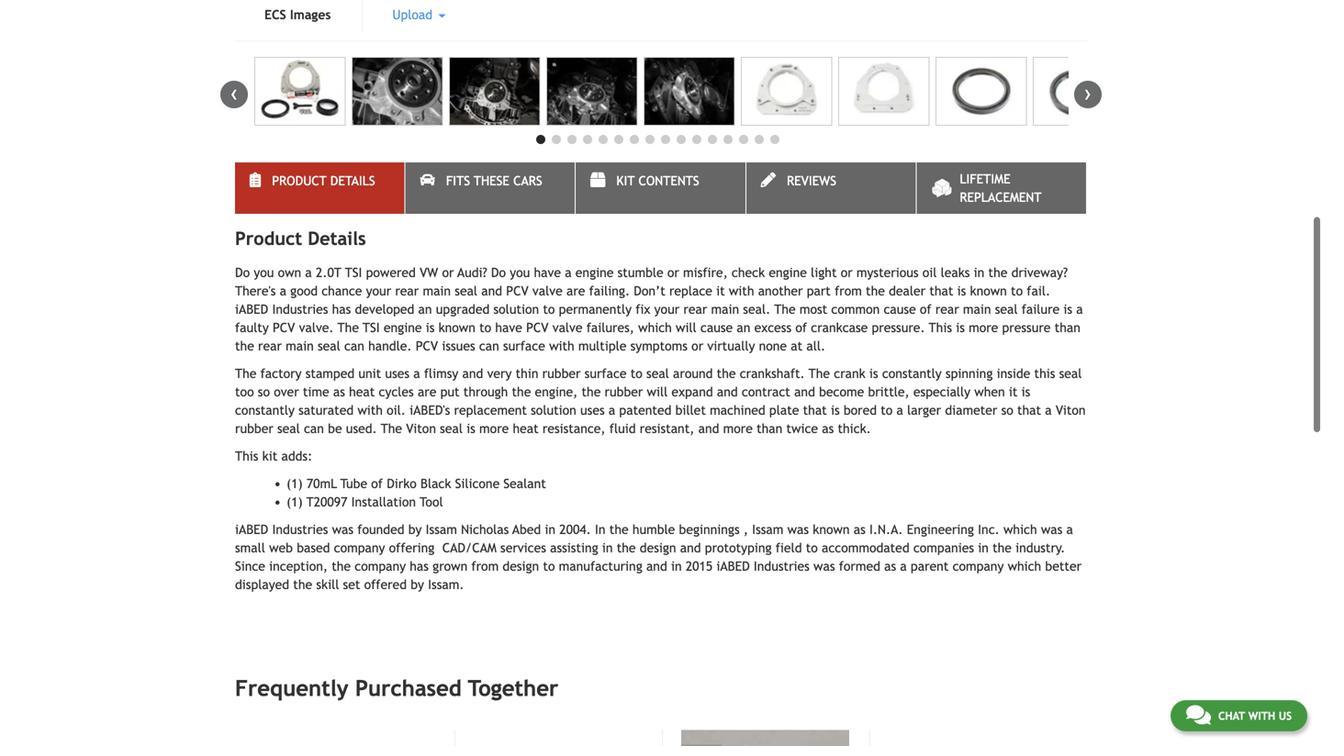 Task type: vqa. For each thing, say whether or not it's contained in the screenshot.
the leftmost your
yes



Task type: describe. For each thing, give the bounding box(es) containing it.
a up 'fluid'
[[609, 403, 615, 418]]

a up good
[[305, 266, 312, 280]]

rear down replace
[[684, 302, 707, 317]]

to down symptoms
[[631, 367, 643, 381]]

1 do from the left
[[235, 266, 250, 280]]

‹
[[230, 81, 238, 105]]

misfire,
[[683, 266, 728, 280]]

the down mysterious
[[866, 284, 885, 299]]

fail.
[[1027, 284, 1051, 299]]

grown
[[433, 559, 468, 574]]

all.
[[807, 339, 826, 354]]

as up 'accommodated'
[[854, 523, 866, 537]]

excess
[[754, 321, 792, 335]]

faulty
[[235, 321, 269, 335]]

the right engine,
[[582, 385, 601, 400]]

plate
[[769, 403, 799, 418]]

0 vertical spatial valve
[[533, 284, 563, 299]]

in left 2015
[[671, 559, 682, 574]]

companies
[[914, 541, 974, 556]]

common
[[831, 302, 880, 317]]

was left formed
[[814, 559, 835, 574]]

saturated
[[299, 403, 354, 418]]

0 vertical spatial design
[[640, 541, 676, 556]]

ecs images
[[264, 8, 331, 22]]

oil.
[[387, 403, 406, 418]]

,
[[744, 523, 748, 537]]

are inside the factory stamped unit uses a flimsy and very thin rubber surface to seal around the crankshaft. the crank is constantly spinning inside this seal too so over time as heat cycles are put through the engine, the rubber will expand and contract and become brittle, especially when it is constantly saturated with oil. iabed's replacement solution uses a patented billet machined plate that is bored to a larger diameter so that a viton rubber seal can be used. the viton seal is more heat resistance, fluid resistant, and more than twice as thick.
[[418, 385, 437, 400]]

stamped
[[306, 367, 355, 381]]

is up flimsy
[[426, 321, 435, 335]]

silicone
[[455, 477, 500, 491]]

tube
[[341, 477, 367, 491]]

0 vertical spatial cause
[[884, 302, 916, 317]]

lifetime replacement link
[[917, 163, 1086, 214]]

is down replacement
[[467, 422, 476, 436]]

5 es#4069852 - 462-103-171fkt - iabed billet aluminum rear main seal upgrade - with installation tool & sealant - permanent fix for that leaking rear main seal. includes recommended installation tool and dirko sealant to complete the job. - assembled by ecs - audi volkswagen image from the left
[[644, 57, 735, 126]]

is up spinning
[[956, 321, 965, 335]]

which inside do you own a 2.0t tsi powered vw or audi? do you have a engine stumble or misfire, check engine light or mysterious oil leaks in the driveway? there's a good chance your rear main seal and pcv valve are failing. don't replace it with another part from the dealer that is known to fail. iabed industries has developed an upgraded solution to permanently fix your rear main seal. the most common cause of rear main seal failure is a faulty pcv valve. the tsi engine is known to have pcv valve failures, which will cause an excess of crankcase pressure. this is more pressure than the rear main seal can handle. pcv issues can surface with multiple symptoms or virtually none at all.
[[638, 321, 672, 335]]

2 vertical spatial industries
[[754, 559, 810, 574]]

seal up adds:
[[277, 422, 300, 436]]

from for design
[[471, 559, 499, 574]]

it inside do you own a 2.0t tsi powered vw or audi? do you have a engine stumble or misfire, check engine light or mysterious oil leaks in the driveway? there's a good chance your rear main seal and pcv valve are failing. don't replace it with another part from the dealer that is known to fail. iabed industries has developed an upgraded solution to permanently fix your rear main seal. the most common cause of rear main seal failure is a faulty pcv valve. the tsi engine is known to have pcv valve failures, which will cause an excess of crankcase pressure. this is more pressure than the rear main seal can handle. pcv issues can surface with multiple symptoms or virtually none at all.
[[716, 284, 725, 299]]

2 do from the left
[[491, 266, 506, 280]]

failing.
[[589, 284, 630, 299]]

founded
[[357, 523, 405, 537]]

the down all.
[[809, 367, 830, 381]]

black
[[421, 477, 451, 491]]

cars
[[513, 174, 542, 188]]

by issam
[[408, 523, 457, 537]]

billet
[[676, 403, 706, 418]]

1 vertical spatial iabed
[[235, 523, 268, 537]]

chat with us link
[[1171, 701, 1308, 732]]

0 horizontal spatial that
[[803, 403, 827, 418]]

fits
[[446, 174, 470, 188]]

with down check
[[729, 284, 754, 299]]

light
[[811, 266, 837, 280]]

humble
[[633, 523, 675, 537]]

in up manufacturing
[[602, 541, 613, 556]]

or right vw
[[442, 266, 454, 280]]

permanently
[[559, 302, 632, 317]]

the down thin
[[512, 385, 531, 400]]

by
[[411, 578, 424, 592]]

twice
[[787, 422, 818, 436]]

upgraded
[[436, 302, 490, 317]]

6 es#4069852 - 462-103-171fkt - iabed billet aluminum rear main seal upgrade - with installation tool & sealant - permanent fix for that leaking rear main seal. includes recommended installation tool and dirko sealant to complete the job. - assembled by ecs - audi volkswagen image from the left
[[741, 57, 832, 126]]

0 vertical spatial details
[[330, 174, 375, 188]]

larger
[[907, 403, 941, 418]]

surface inside the factory stamped unit uses a flimsy and very thin rubber surface to seal around the crankshaft. the crank is constantly spinning inside this seal too so over time as heat cycles are put through the engine, the rubber will expand and contract and become brittle, especially when it is constantly saturated with oil. iabed's replacement solution uses a patented billet machined plate that is bored to a larger diameter so that a viton rubber seal can be used. the viton seal is more heat resistance, fluid resistant, and more than twice as thick.
[[585, 367, 627, 381]]

i.n.a.
[[870, 523, 903, 537]]

main down vw
[[423, 284, 451, 299]]

the right the valve.
[[338, 321, 359, 335]]

crank
[[834, 367, 866, 381]]

the down oil.
[[381, 422, 402, 436]]

and up machined
[[717, 385, 738, 400]]

ecs
[[264, 8, 286, 22]]

displayed
[[235, 578, 289, 592]]

set
[[343, 578, 360, 592]]

resistance,
[[543, 422, 606, 436]]

inception,
[[269, 559, 328, 574]]

to left fail.
[[1011, 284, 1023, 299]]

1 vertical spatial tsi
[[363, 321, 380, 335]]

0 horizontal spatial have
[[495, 321, 522, 335]]

the down faulty
[[235, 339, 254, 354]]

kit
[[617, 174, 635, 188]]

as right formed
[[884, 559, 896, 574]]

to right field
[[806, 541, 818, 556]]

2 vertical spatial iabed
[[717, 559, 750, 574]]

1 (1) from the top
[[287, 477, 303, 491]]

parent
[[911, 559, 949, 574]]

industry.
[[1016, 541, 1065, 556]]

rear down the "powered"
[[395, 284, 419, 299]]

a down brittle,
[[897, 403, 904, 418]]

0 horizontal spatial an
[[418, 302, 432, 317]]

0 horizontal spatial engine
[[384, 321, 422, 335]]

upload
[[392, 8, 436, 22]]

seal down iabed's
[[440, 422, 463, 436]]

beginnings
[[679, 523, 740, 537]]

2 horizontal spatial known
[[970, 284, 1007, 299]]

the down inception,
[[293, 578, 312, 592]]

through
[[464, 385, 508, 400]]

70ml
[[307, 477, 337, 491]]

a up permanently at the left top of page
[[565, 266, 572, 280]]

racing spark plug - priced each image
[[681, 731, 849, 747]]

installation
[[351, 495, 416, 510]]

audi?
[[458, 266, 487, 280]]

1 vertical spatial product
[[235, 228, 302, 249]]

it inside the factory stamped unit uses a flimsy and very thin rubber surface to seal around the crankshaft. the crank is constantly spinning inside this seal too so over time as heat cycles are put through the engine, the rubber will expand and contract and become brittle, especially when it is constantly saturated with oil. iabed's replacement solution uses a patented billet machined plate that is bored to a larger diameter so that a viton rubber seal can be used. the viton seal is more heat resistance, fluid resistant, and more than twice as thick.
[[1009, 385, 1018, 400]]

inc.
[[978, 523, 1000, 537]]

powered
[[366, 266, 416, 280]]

a right failure
[[1076, 302, 1083, 317]]

or right the light
[[841, 266, 853, 280]]

assisting
[[550, 541, 598, 556]]

has inside do you own a 2.0t tsi powered vw or audi? do you have a engine stumble or misfire, check engine light or mysterious oil leaks in the driveway? there's a good chance your rear main seal and pcv valve are failing. don't replace it with another part from the dealer that is known to fail. iabed industries has developed an upgraded solution to permanently fix your rear main seal. the most common cause of rear main seal failure is a faulty pcv valve. the tsi engine is known to have pcv valve failures, which will cause an excess of crankcase pressure. this is more pressure than the rear main seal can handle. pcv issues can surface with multiple symptoms or virtually none at all.
[[332, 302, 351, 317]]

iabed inside do you own a 2.0t tsi powered vw or audi? do you have a engine stumble or misfire, check engine light or mysterious oil leaks in the driveway? there's a good chance your rear main seal and pcv valve are failing. don't replace it with another part from the dealer that is known to fail. iabed industries has developed an upgraded solution to permanently fix your rear main seal. the most common cause of rear main seal failure is a faulty pcv valve. the tsi engine is known to have pcv valve failures, which will cause an excess of crankcase pressure. this is more pressure than the rear main seal can handle. pcv issues can surface with multiple symptoms or virtually none at all.
[[235, 302, 268, 317]]

pressure.
[[872, 321, 925, 335]]

stumble
[[618, 266, 664, 280]]

0 horizontal spatial rubber
[[235, 422, 273, 436]]

1 vertical spatial which
[[1004, 523, 1037, 537]]

is down inside
[[1022, 385, 1031, 400]]

was up "industry."
[[1041, 523, 1063, 537]]

the down 'inc.' at bottom right
[[993, 541, 1012, 556]]

with left us at the bottom right
[[1249, 710, 1276, 723]]

flimsy
[[424, 367, 459, 381]]

web
[[269, 541, 293, 556]]

especially
[[914, 385, 971, 400]]

2 (1) from the top
[[287, 495, 303, 510]]

is down become
[[831, 403, 840, 418]]

seal right this
[[1059, 367, 1082, 381]]

diameter
[[945, 403, 998, 418]]

as down stamped
[[333, 385, 345, 400]]

the down another
[[774, 302, 796, 317]]

a down own
[[280, 284, 286, 299]]

from for the
[[835, 284, 862, 299]]

1 vertical spatial valve
[[553, 321, 583, 335]]

comments image
[[1186, 704, 1211, 726]]

1 horizontal spatial more
[[723, 422, 753, 436]]

kit contents link
[[576, 163, 745, 214]]

was up field
[[788, 523, 809, 537]]

fix
[[636, 302, 651, 317]]

rear down leaks
[[936, 302, 959, 317]]

stage 3 daily clutch kit - with steel flywheel image
[[474, 731, 642, 747]]

this
[[1035, 367, 1056, 381]]

multiple
[[578, 339, 627, 354]]

of dirko
[[371, 477, 417, 491]]

spinning
[[946, 367, 993, 381]]

2 es#4069852 - 462-103-171fkt - iabed billet aluminum rear main seal upgrade - with installation tool & sealant - permanent fix for that leaking rear main seal. includes recommended installation tool and dirko sealant to complete the job. - assembled by ecs - audi volkswagen image from the left
[[352, 57, 443, 126]]

seal up the pressure
[[995, 302, 1018, 317]]

0 horizontal spatial uses
[[385, 367, 410, 381]]

reviews link
[[746, 163, 916, 214]]

to down assisting
[[543, 559, 555, 574]]

most
[[800, 302, 828, 317]]

to left permanently at the left top of page
[[543, 302, 555, 317]]

seal.
[[743, 302, 771, 317]]

lifetime
[[960, 172, 1011, 187]]

or up the around
[[692, 339, 704, 354]]

the up too at left
[[235, 367, 257, 381]]

in inside do you own a 2.0t tsi powered vw or audi? do you have a engine stumble or misfire, check engine light or mysterious oil leaks in the driveway? there's a good chance your rear main seal and pcv valve are failing. don't replace it with another part from the dealer that is known to fail. iabed industries has developed an upgraded solution to permanently fix your rear main seal. the most common cause of rear main seal failure is a faulty pcv valve. the tsi engine is known to have pcv valve failures, which will cause an excess of crankcase pressure. this is more pressure than the rear main seal can handle. pcv issues can surface with multiple symptoms or virtually none at all.
[[974, 266, 985, 280]]

1 vertical spatial design
[[503, 559, 539, 574]]

surface inside do you own a 2.0t tsi powered vw or audi? do you have a engine stumble or misfire, check engine light or mysterious oil leaks in the driveway? there's a good chance your rear main seal and pcv valve are failing. don't replace it with another part from the dealer that is known to fail. iabed industries has developed an upgraded solution to permanently fix your rear main seal. the most common cause of rear main seal failure is a faulty pcv valve. the tsi engine is known to have pcv valve failures, which will cause an excess of crankcase pressure. this is more pressure than the rear main seal can handle. pcv issues can surface with multiple symptoms or virtually none at all.
[[503, 339, 545, 354]]

‹ link
[[220, 81, 248, 109]]

1 vertical spatial industries
[[272, 523, 328, 537]]

this inside do you own a 2.0t tsi powered vw or audi? do you have a engine stumble or misfire, check engine light or mysterious oil leaks in the driveway? there's a good chance your rear main seal and pcv valve are failing. don't replace it with another part from the dealer that is known to fail. iabed industries has developed an upgraded solution to permanently fix your rear main seal. the most common cause of rear main seal failure is a faulty pcv valve. the tsi engine is known to have pcv valve failures, which will cause an excess of crankcase pressure. this is more pressure than the rear main seal can handle. pcv issues can surface with multiple symptoms or virtually none at all.
[[929, 321, 952, 335]]

a up 'better' in the right of the page
[[1067, 523, 1073, 537]]

failures,
[[587, 321, 635, 335]]

oil
[[923, 266, 937, 280]]

0 vertical spatial product
[[272, 174, 327, 188]]

kit
[[262, 449, 278, 464]]

images
[[290, 8, 331, 22]]

0 vertical spatial viton
[[1056, 403, 1086, 418]]

1 es#4069852 - 462-103-171fkt - iabed billet aluminum rear main seal upgrade - with installation tool & sealant - permanent fix for that leaking rear main seal. includes recommended installation tool and dirko sealant to complete the job. - assembled by ecs - audi volkswagen image from the left
[[254, 57, 346, 126]]

seal down the valve.
[[318, 339, 340, 354]]

1 vertical spatial of
[[796, 321, 807, 335]]

a left the parent
[[900, 559, 907, 574]]

4 es#4069852 - 462-103-171fkt - iabed billet aluminum rear main seal upgrade - with installation tool & sealant - permanent fix for that leaking rear main seal. includes recommended installation tool and dirko sealant to complete the job. - assembled by ecs - audi volkswagen image from the left
[[546, 57, 638, 126]]

the up set
[[332, 559, 351, 574]]

do you own a 2.0t tsi powered vw or audi? do you have a engine stumble or misfire, check engine light or mysterious oil leaks in the driveway? there's a good chance your rear main seal and pcv valve are failing. don't replace it with another part from the dealer that is known to fail. iabed industries has developed an upgraded solution to permanently fix your rear main seal. the most common cause of rear main seal failure is a faulty pcv valve. the tsi engine is known to have pcv valve failures, which will cause an excess of crankcase pressure. this is more pressure than the rear main seal can handle. pcv issues can surface with multiple symptoms or virtually none at all.
[[235, 266, 1083, 354]]

solution inside do you own a 2.0t tsi powered vw or audi? do you have a engine stumble or misfire, check engine light or mysterious oil leaks in the driveway? there's a good chance your rear main seal and pcv valve are failing. don't replace it with another part from the dealer that is known to fail. iabed industries has developed an upgraded solution to permanently fix your rear main seal. the most common cause of rear main seal failure is a faulty pcv valve. the tsi engine is known to have pcv valve failures, which will cause an excess of crankcase pressure. this is more pressure than the rear main seal can handle. pcv issues can surface with multiple symptoms or virtually none at all.
[[494, 302, 539, 317]]

better
[[1045, 559, 1082, 574]]

dealer
[[889, 284, 926, 299]]

a down this
[[1045, 403, 1052, 418]]

1 horizontal spatial uses
[[580, 403, 605, 418]]

resistant,
[[640, 422, 695, 436]]

1 horizontal spatial can
[[344, 339, 365, 354]]

1 vertical spatial cause
[[701, 321, 733, 335]]

known inside iabed industries was founded by issam nicholas abed in 2004. in the humble beginnings , issam was known as i.n.a. engineering inc. which was a small web based company offering  cad/cam services assisting in the design and prototyping field to accommodated companies in the industry. since inception, the company has grown from design to manufacturing and in 2015 iabed industries was formed as a parent company which better displayed the skill set offered by issam.
[[813, 523, 850, 537]]

2 horizontal spatial can
[[479, 339, 499, 354]]

0 horizontal spatial heat
[[349, 385, 375, 400]]

us
[[1279, 710, 1292, 723]]

manufacturing
[[559, 559, 643, 574]]

the up manufacturing
[[617, 541, 636, 556]]

symptoms
[[631, 339, 688, 354]]



Task type: locate. For each thing, give the bounding box(es) containing it.
field
[[776, 541, 802, 556]]

0 vertical spatial heat
[[349, 385, 375, 400]]

a
[[305, 266, 312, 280], [565, 266, 572, 280], [280, 284, 286, 299], [1076, 302, 1083, 317], [413, 367, 420, 381], [609, 403, 615, 418], [897, 403, 904, 418], [1045, 403, 1052, 418], [1067, 523, 1073, 537], [900, 559, 907, 574]]

1 horizontal spatial constantly
[[882, 367, 942, 381]]

main down the valve.
[[286, 339, 314, 354]]

1 vertical spatial so
[[1002, 403, 1014, 418]]

1 horizontal spatial engine
[[576, 266, 614, 280]]

1 vertical spatial constantly
[[235, 403, 295, 418]]

from right grown
[[471, 559, 499, 574]]

0 vertical spatial your
[[366, 284, 391, 299]]

iabed's
[[410, 403, 450, 418]]

developed
[[355, 302, 414, 317]]

0 horizontal spatial are
[[418, 385, 437, 400]]

fluid
[[610, 422, 636, 436]]

as
[[333, 385, 345, 400], [822, 422, 834, 436], [854, 523, 866, 537], [884, 559, 896, 574]]

offering
[[389, 541, 435, 556]]

0 vertical spatial are
[[567, 284, 585, 299]]

0 horizontal spatial so
[[258, 385, 270, 400]]

0 horizontal spatial surface
[[503, 339, 545, 354]]

1 horizontal spatial design
[[640, 541, 676, 556]]

from inside do you own a 2.0t tsi powered vw or audi? do you have a engine stumble or misfire, check engine light or mysterious oil leaks in the driveway? there's a good chance your rear main seal and pcv valve are failing. don't replace it with another part from the dealer that is known to fail. iabed industries has developed an upgraded solution to permanently fix your rear main seal. the most common cause of rear main seal failure is a faulty pcv valve. the tsi engine is known to have pcv valve failures, which will cause an excess of crankcase pressure. this is more pressure than the rear main seal can handle. pcv issues can surface with multiple symptoms or virtually none at all.
[[835, 284, 862, 299]]

have up very
[[495, 321, 522, 335]]

since
[[235, 559, 265, 574]]

1 horizontal spatial that
[[930, 284, 954, 299]]

0 horizontal spatial will
[[647, 385, 668, 400]]

has inside iabed industries was founded by issam nicholas abed in 2004. in the humble beginnings , issam was known as i.n.a. engineering inc. which was a small web based company offering  cad/cam services assisting in the design and prototyping field to accommodated companies in the industry. since inception, the company has grown from design to manufacturing and in 2015 iabed industries was formed as a parent company which better displayed the skill set offered by issam.
[[410, 559, 429, 574]]

company down 'inc.' at bottom right
[[953, 559, 1004, 574]]

uses up cycles
[[385, 367, 410, 381]]

rubber up engine,
[[542, 367, 581, 381]]

1 vertical spatial uses
[[580, 403, 605, 418]]

1 vertical spatial solution
[[531, 403, 577, 418]]

details
[[330, 174, 375, 188], [308, 228, 366, 249]]

of down the 'dealer'
[[920, 302, 932, 317]]

that inside do you own a 2.0t tsi powered vw or audi? do you have a engine stumble or misfire, check engine light or mysterious oil leaks in the driveway? there's a good chance your rear main seal and pcv valve are failing. don't replace it with another part from the dealer that is known to fail. iabed industries has developed an upgraded solution to permanently fix your rear main seal. the most common cause of rear main seal failure is a faulty pcv valve. the tsi engine is known to have pcv valve failures, which will cause an excess of crankcase pressure. this is more pressure than the rear main seal can handle. pcv issues can surface with multiple symptoms or virtually none at all.
[[930, 284, 954, 299]]

as right twice at the right bottom of the page
[[822, 422, 834, 436]]

8 es#4069852 - 462-103-171fkt - iabed billet aluminum rear main seal upgrade - with installation tool & sealant - permanent fix for that leaking rear main seal. includes recommended installation tool and dirko sealant to complete the job. - assembled by ecs - audi volkswagen image from the left
[[936, 57, 1027, 126]]

chat
[[1218, 710, 1245, 723]]

will up patented
[[647, 385, 668, 400]]

an down vw
[[418, 302, 432, 317]]

issues
[[442, 339, 475, 354]]

product details
[[272, 174, 375, 188], [235, 228, 366, 249]]

when
[[975, 385, 1005, 400]]

are up permanently at the left top of page
[[567, 284, 585, 299]]

a left flimsy
[[413, 367, 420, 381]]

rear down faulty
[[258, 339, 282, 354]]

engine up another
[[769, 266, 807, 280]]

0 horizontal spatial it
[[716, 284, 725, 299]]

to down brittle,
[[881, 403, 893, 418]]

2 vertical spatial known
[[813, 523, 850, 537]]

you up there's on the top left of the page
[[254, 266, 274, 280]]

it down inside
[[1009, 385, 1018, 400]]

leaks
[[941, 266, 970, 280]]

2 horizontal spatial engine
[[769, 266, 807, 280]]

very
[[487, 367, 512, 381]]

2 you from the left
[[510, 266, 530, 280]]

0 vertical spatial will
[[676, 321, 697, 335]]

do right audi? at the left
[[491, 266, 506, 280]]

2 horizontal spatial that
[[1017, 403, 1041, 418]]

0 vertical spatial constantly
[[882, 367, 942, 381]]

0 vertical spatial of
[[920, 302, 932, 317]]

tsi down developed
[[363, 321, 380, 335]]

1 horizontal spatial you
[[510, 266, 530, 280]]

abed
[[512, 523, 541, 537]]

1 vertical spatial will
[[647, 385, 668, 400]]

1 vertical spatial it
[[1009, 385, 1018, 400]]

(1) 70ml tube of dirko black silicone sealant (1) t20097 installation tool
[[287, 477, 546, 510]]

over
[[274, 385, 299, 400]]

design
[[640, 541, 676, 556], [503, 559, 539, 574]]

was down the t20097 on the bottom left
[[332, 523, 354, 537]]

can inside the factory stamped unit uses a flimsy and very thin rubber surface to seal around the crankshaft. the crank is constantly spinning inside this seal too so over time as heat cycles are put through the engine, the rubber will expand and contract and become brittle, especially when it is constantly saturated with oil. iabed's replacement solution uses a patented billet machined plate that is bored to a larger diameter so that a viton rubber seal can be used. the viton seal is more heat resistance, fluid resistant, and more than twice as thick.
[[304, 422, 324, 436]]

1 horizontal spatial so
[[1002, 403, 1014, 418]]

and inside do you own a 2.0t tsi powered vw or audi? do you have a engine stumble or misfire, check engine light or mysterious oil leaks in the driveway? there's a good chance your rear main seal and pcv valve are failing. don't replace it with another part from the dealer that is known to fail. iabed industries has developed an upgraded solution to permanently fix your rear main seal. the most common cause of rear main seal failure is a faulty pcv valve. the tsi engine is known to have pcv valve failures, which will cause an excess of crankcase pressure. this is more pressure than the rear main seal can handle. pcv issues can surface with multiple symptoms or virtually none at all.
[[481, 284, 502, 299]]

solution inside the factory stamped unit uses a flimsy and very thin rubber surface to seal around the crankshaft. the crank is constantly spinning inside this seal too so over time as heat cycles are put through the engine, the rubber will expand and contract and become brittle, especially when it is constantly saturated with oil. iabed's replacement solution uses a patented billet machined plate that is bored to a larger diameter so that a viton rubber seal can be used. the viton seal is more heat resistance, fluid resistant, and more than twice as thick.
[[531, 403, 577, 418]]

seal down symptoms
[[647, 367, 669, 381]]

0 horizontal spatial constantly
[[235, 403, 295, 418]]

rubber
[[542, 367, 581, 381], [605, 385, 643, 400], [235, 422, 273, 436]]

1 vertical spatial heat
[[513, 422, 539, 436]]

is up brittle,
[[870, 367, 878, 381]]

from inside iabed industries was founded by issam nicholas abed in 2004. in the humble beginnings , issam was known as i.n.a. engineering inc. which was a small web based company offering  cad/cam services assisting in the design and prototyping field to accommodated companies in the industry. since inception, the company has grown from design to manufacturing and in 2015 iabed industries was formed as a parent company which better displayed the skill set offered by issam.
[[471, 559, 499, 574]]

solution right upgraded
[[494, 302, 539, 317]]

driveway?
[[1012, 266, 1068, 280]]

your right fix on the left top
[[654, 302, 680, 317]]

unit
[[358, 367, 381, 381]]

1 vertical spatial from
[[471, 559, 499, 574]]

tsi up chance
[[345, 266, 362, 280]]

an up the virtually
[[737, 321, 751, 335]]

the right in at bottom
[[610, 523, 629, 537]]

1 vertical spatial rubber
[[605, 385, 643, 400]]

and up plate
[[794, 385, 815, 400]]

do up there's on the top left of the page
[[235, 266, 250, 280]]

seal up upgraded
[[455, 284, 478, 299]]

issam
[[752, 523, 784, 537]]

valve down permanently at the left top of page
[[553, 321, 583, 335]]

accommodated
[[822, 541, 910, 556]]

part
[[807, 284, 831, 299]]

ecs images link
[[235, 0, 360, 33]]

this kit adds:
[[235, 449, 312, 464]]

2 horizontal spatial rubber
[[605, 385, 643, 400]]

with inside the factory stamped unit uses a flimsy and very thin rubber surface to seal around the crankshaft. the crank is constantly spinning inside this seal too so over time as heat cycles are put through the engine, the rubber will expand and contract and become brittle, especially when it is constantly saturated with oil. iabed's replacement solution uses a patented billet machined plate that is bored to a larger diameter so that a viton rubber seal can be used. the viton seal is more heat resistance, fluid resistant, and more than twice as thick.
[[358, 403, 383, 418]]

your
[[366, 284, 391, 299], [654, 302, 680, 317]]

none
[[759, 339, 787, 354]]

cause up pressure.
[[884, 302, 916, 317]]

has
[[332, 302, 351, 317], [410, 559, 429, 574]]

you right audi? at the left
[[510, 266, 530, 280]]

at
[[791, 339, 803, 354]]

1 vertical spatial this
[[235, 449, 258, 464]]

together
[[468, 676, 559, 702]]

so right too at left
[[258, 385, 270, 400]]

›
[[1085, 81, 1092, 105]]

frequently purchased together
[[235, 676, 559, 702]]

1 vertical spatial known
[[439, 321, 476, 335]]

industries inside do you own a 2.0t tsi powered vw or audi? do you have a engine stumble or misfire, check engine light or mysterious oil leaks in the driveway? there's a good chance your rear main seal and pcv valve are failing. don't replace it with another part from the dealer that is known to fail. iabed industries has developed an upgraded solution to permanently fix your rear main seal. the most common cause of rear main seal failure is a faulty pcv valve. the tsi engine is known to have pcv valve failures, which will cause an excess of crankcase pressure. this is more pressure than the rear main seal can handle. pcv issues can surface with multiple symptoms or virtually none at all.
[[272, 302, 328, 317]]

iabed
[[235, 302, 268, 317], [235, 523, 268, 537], [717, 559, 750, 574]]

surface up thin
[[503, 339, 545, 354]]

(1) left the t20097 on the bottom left
[[287, 495, 303, 510]]

another
[[758, 284, 803, 299]]

0 horizontal spatial you
[[254, 266, 274, 280]]

es#4069852 - 462-103-171fkt - iabed billet aluminum rear main seal upgrade - with installation tool & sealant - permanent fix for that leaking rear main seal. includes recommended installation tool and dirko sealant to complete the job. - assembled by ecs - audi volkswagen image
[[254, 57, 346, 126], [352, 57, 443, 126], [449, 57, 540, 126], [546, 57, 638, 126], [644, 57, 735, 126], [741, 57, 832, 126], [838, 57, 930, 126], [936, 57, 1027, 126], [1033, 57, 1124, 126]]

0 vertical spatial have
[[534, 266, 561, 280]]

main left seal.
[[711, 302, 739, 317]]

chat with us
[[1218, 710, 1292, 723]]

more down machined
[[723, 422, 753, 436]]

1 horizontal spatial than
[[1055, 321, 1081, 335]]

do
[[235, 266, 250, 280], [491, 266, 506, 280]]

0 horizontal spatial can
[[304, 422, 324, 436]]

1 vertical spatial an
[[737, 321, 751, 335]]

that
[[930, 284, 954, 299], [803, 403, 827, 418], [1017, 403, 1041, 418]]

in down 'inc.' at bottom right
[[978, 541, 989, 556]]

engine up handle.
[[384, 321, 422, 335]]

will inside do you own a 2.0t tsi powered vw or audi? do you have a engine stumble or misfire, check engine light or mysterious oil leaks in the driveway? there's a good chance your rear main seal and pcv valve are failing. don't replace it with another part from the dealer that is known to fail. iabed industries has developed an upgraded solution to permanently fix your rear main seal. the most common cause of rear main seal failure is a faulty pcv valve. the tsi engine is known to have pcv valve failures, which will cause an excess of crankcase pressure. this is more pressure than the rear main seal can handle. pcv issues can surface with multiple symptoms or virtually none at all.
[[676, 321, 697, 335]]

patented
[[619, 403, 672, 418]]

1 vertical spatial have
[[495, 321, 522, 335]]

more
[[969, 321, 998, 335], [479, 422, 509, 436], [723, 422, 753, 436]]

is right failure
[[1064, 302, 1073, 317]]

from up common
[[835, 284, 862, 299]]

main
[[423, 284, 451, 299], [711, 302, 739, 317], [963, 302, 991, 317], [286, 339, 314, 354]]

2 horizontal spatial more
[[969, 321, 998, 335]]

industries down field
[[754, 559, 810, 574]]

cause
[[884, 302, 916, 317], [701, 321, 733, 335]]

vw
[[420, 266, 438, 280]]

(1)
[[287, 477, 303, 491], [287, 495, 303, 510]]

than inside the factory stamped unit uses a flimsy and very thin rubber surface to seal around the crankshaft. the crank is constantly spinning inside this seal too so over time as heat cycles are put through the engine, the rubber will expand and contract and become brittle, especially when it is constantly saturated with oil. iabed's replacement solution uses a patented billet machined plate that is bored to a larger diameter so that a viton rubber seal can be used. the viton seal is more heat resistance, fluid resistant, and more than twice as thick.
[[757, 422, 783, 436]]

1 horizontal spatial have
[[534, 266, 561, 280]]

(1) left 70ml
[[287, 477, 303, 491]]

reviews
[[787, 174, 837, 188]]

1 horizontal spatial tsi
[[363, 321, 380, 335]]

constantly
[[882, 367, 942, 381], [235, 403, 295, 418]]

with left multiple
[[549, 339, 575, 354]]

0 horizontal spatial do
[[235, 266, 250, 280]]

2 vertical spatial which
[[1008, 559, 1042, 574]]

replacement
[[454, 403, 527, 418]]

lifetime replacement
[[960, 172, 1042, 205]]

pressure
[[1002, 321, 1051, 335]]

0 vertical spatial iabed
[[235, 302, 268, 317]]

replacement
[[960, 190, 1042, 205]]

and down audi? at the left
[[481, 284, 502, 299]]

1 vertical spatial product details
[[235, 228, 366, 249]]

cause up the virtually
[[701, 321, 733, 335]]

1 vertical spatial viton
[[406, 422, 436, 436]]

1 horizontal spatial your
[[654, 302, 680, 317]]

constantly up brittle,
[[882, 367, 942, 381]]

bored
[[844, 403, 877, 418]]

is down leaks
[[957, 284, 966, 299]]

more inside do you own a 2.0t tsi powered vw or audi? do you have a engine stumble or misfire, check engine light or mysterious oil leaks in the driveway? there's a good chance your rear main seal and pcv valve are failing. don't replace it with another part from the dealer that is known to fail. iabed industries has developed an upgraded solution to permanently fix your rear main seal. the most common cause of rear main seal failure is a faulty pcv valve. the tsi engine is known to have pcv valve failures, which will cause an excess of crankcase pressure. this is more pressure than the rear main seal can handle. pcv issues can surface with multiple symptoms or virtually none at all.
[[969, 321, 998, 335]]

than inside do you own a 2.0t tsi powered vw or audi? do you have a engine stumble or misfire, check engine light or mysterious oil leaks in the driveway? there's a good chance your rear main seal and pcv valve are failing. don't replace it with another part from the dealer that is known to fail. iabed industries has developed an upgraded solution to permanently fix your rear main seal. the most common cause of rear main seal failure is a faulty pcv valve. the tsi engine is known to have pcv valve failures, which will cause an excess of crankcase pressure. this is more pressure than the rear main seal can handle. pcv issues can surface with multiple symptoms or virtually none at all.
[[1055, 321, 1081, 335]]

1 vertical spatial are
[[418, 385, 437, 400]]

1 horizontal spatial known
[[813, 523, 850, 537]]

2 vertical spatial rubber
[[235, 422, 273, 436]]

main down leaks
[[963, 302, 991, 317]]

or
[[442, 266, 454, 280], [667, 266, 679, 280], [841, 266, 853, 280], [692, 339, 704, 354]]

has up 'by'
[[410, 559, 429, 574]]

with up used.
[[358, 403, 383, 418]]

more left the pressure
[[969, 321, 998, 335]]

which up "industry."
[[1004, 523, 1037, 537]]

1 horizontal spatial do
[[491, 266, 506, 280]]

virtually
[[707, 339, 755, 354]]

1 horizontal spatial heat
[[513, 422, 539, 436]]

0 vertical spatial surface
[[503, 339, 545, 354]]

that down this
[[1017, 403, 1041, 418]]

product details inside product details link
[[272, 174, 375, 188]]

valve.
[[299, 321, 334, 335]]

have up permanently at the left top of page
[[534, 266, 561, 280]]

kit contents
[[617, 174, 699, 188]]

solution down engine,
[[531, 403, 577, 418]]

1 vertical spatial details
[[308, 228, 366, 249]]

heat down "unit"
[[349, 385, 375, 400]]

than down plate
[[757, 422, 783, 436]]

3 es#4069852 - 462-103-171fkt - iabed billet aluminum rear main seal upgrade - with installation tool & sealant - permanent fix for that leaking rear main seal. includes recommended installation tool and dirko sealant to complete the job. - assembled by ecs - audi volkswagen image from the left
[[449, 57, 540, 126]]

tsi
[[345, 266, 362, 280], [363, 321, 380, 335]]

iabed up faulty
[[235, 302, 268, 317]]

9 es#4069852 - 462-103-171fkt - iabed billet aluminum rear main seal upgrade - with installation tool & sealant - permanent fix for that leaking rear main seal. includes recommended installation tool and dirko sealant to complete the job. - assembled by ecs - audi volkswagen image from the left
[[1033, 57, 1124, 126]]

0 horizontal spatial design
[[503, 559, 539, 574]]

the down the virtually
[[717, 367, 736, 381]]

check
[[732, 266, 765, 280]]

1 horizontal spatial of
[[920, 302, 932, 317]]

0 vertical spatial solution
[[494, 302, 539, 317]]

this right pressure.
[[929, 321, 952, 335]]

small
[[235, 541, 265, 556]]

0 horizontal spatial more
[[479, 422, 509, 436]]

0 vertical spatial from
[[835, 284, 862, 299]]

solution
[[494, 302, 539, 317], [531, 403, 577, 418]]

known up issues
[[439, 321, 476, 335]]

constantly down too at left
[[235, 403, 295, 418]]

sealant
[[504, 477, 546, 491]]

1 horizontal spatial an
[[737, 321, 751, 335]]

1 you from the left
[[254, 266, 274, 280]]

brittle,
[[868, 385, 910, 400]]

0 vertical spatial rubber
[[542, 367, 581, 381]]

0 horizontal spatial viton
[[406, 422, 436, 436]]

rubber up patented
[[605, 385, 643, 400]]

1 horizontal spatial surface
[[585, 367, 627, 381]]

0 horizontal spatial tsi
[[345, 266, 362, 280]]

be
[[328, 422, 342, 436]]

so
[[258, 385, 270, 400], [1002, 403, 1014, 418]]

fits these cars link
[[406, 163, 575, 214]]

design down the services
[[503, 559, 539, 574]]

0 horizontal spatial this
[[235, 449, 258, 464]]

and down humble
[[646, 559, 667, 574]]

industries down good
[[272, 302, 328, 317]]

contract
[[742, 385, 791, 400]]

so down when
[[1002, 403, 1014, 418]]

will
[[676, 321, 697, 335], [647, 385, 668, 400]]

1 vertical spatial your
[[654, 302, 680, 317]]

company down founded
[[334, 541, 385, 556]]

0 vertical spatial (1)
[[287, 477, 303, 491]]

rear
[[395, 284, 419, 299], [684, 302, 707, 317], [936, 302, 959, 317], [258, 339, 282, 354]]

1 horizontal spatial will
[[676, 321, 697, 335]]

0 vertical spatial uses
[[385, 367, 410, 381]]

iabed industries was founded by issam nicholas abed in 2004. in the humble beginnings , issam was known as i.n.a. engineering inc. which was a small web based company offering  cad/cam services assisting in the design and prototyping field to accommodated companies in the industry. since inception, the company has grown from design to manufacturing and in 2015 iabed industries was formed as a parent company which better displayed the skill set offered by issam.
[[235, 523, 1082, 592]]

don't
[[634, 284, 666, 299]]

company up offered
[[355, 559, 406, 574]]

1 vertical spatial has
[[410, 559, 429, 574]]

0 vertical spatial known
[[970, 284, 1007, 299]]

iabed down and prototyping
[[717, 559, 750, 574]]

1 horizontal spatial are
[[567, 284, 585, 299]]

1 horizontal spatial has
[[410, 559, 429, 574]]

upload button
[[363, 0, 475, 33]]

the left 'driveway?'
[[989, 266, 1008, 280]]

seal
[[455, 284, 478, 299], [995, 302, 1018, 317], [318, 339, 340, 354], [647, 367, 669, 381], [1059, 367, 1082, 381], [277, 422, 300, 436], [440, 422, 463, 436]]

0 horizontal spatial of
[[796, 321, 807, 335]]

1 horizontal spatial cause
[[884, 302, 916, 317]]

1 horizontal spatial rubber
[[542, 367, 581, 381]]

0 vertical spatial has
[[332, 302, 351, 317]]

and inside iabed industries was founded by issam nicholas abed in 2004. in the humble beginnings , issam was known as i.n.a. engineering inc. which was a small web based company offering  cad/cam services assisting in the design and prototyping field to accommodated companies in the industry. since inception, the company has grown from design to manufacturing and in 2015 iabed industries was formed as a parent company which better displayed the skill set offered by issam.
[[646, 559, 667, 574]]

with
[[729, 284, 754, 299], [549, 339, 575, 354], [358, 403, 383, 418], [1249, 710, 1276, 723]]

are up iabed's
[[418, 385, 437, 400]]

contents
[[639, 174, 699, 188]]

engine,
[[535, 385, 578, 400]]

services
[[501, 541, 546, 556]]

are inside do you own a 2.0t tsi powered vw or audi? do you have a engine stumble or misfire, check engine light or mysterious oil leaks in the driveway? there's a good chance your rear main seal and pcv valve are failing. don't replace it with another part from the dealer that is known to fail. iabed industries has developed an upgraded solution to permanently fix your rear main seal. the most common cause of rear main seal failure is a faulty pcv valve. the tsi engine is known to have pcv valve failures, which will cause an excess of crankcase pressure. this is more pressure than the rear main seal can handle. pcv issues can surface with multiple symptoms or virtually none at all.
[[567, 284, 585, 299]]

and up "through"
[[462, 367, 483, 381]]

0 vertical spatial tsi
[[345, 266, 362, 280]]

around
[[673, 367, 713, 381]]

and down billet
[[698, 422, 719, 436]]

7 es#4069852 - 462-103-171fkt - iabed billet aluminum rear main seal upgrade - with installation tool & sealant - permanent fix for that leaking rear main seal. includes recommended installation tool and dirko sealant to complete the job. - assembled by ecs - audi volkswagen image from the left
[[838, 57, 930, 126]]

1 vertical spatial than
[[757, 422, 783, 436]]

0 vertical spatial which
[[638, 321, 672, 335]]

than down failure
[[1055, 321, 1081, 335]]

you
[[254, 266, 274, 280], [510, 266, 530, 280]]

expand
[[672, 385, 713, 400]]

to down upgraded
[[479, 321, 491, 335]]

which
[[638, 321, 672, 335], [1004, 523, 1037, 537], [1008, 559, 1042, 574]]

offered
[[364, 578, 407, 592]]

0 horizontal spatial your
[[366, 284, 391, 299]]

of up at
[[796, 321, 807, 335]]

will inside the factory stamped unit uses a flimsy and very thin rubber surface to seal around the crankshaft. the crank is constantly spinning inside this seal too so over time as heat cycles are put through the engine, the rubber will expand and contract and become brittle, especially when it is constantly saturated with oil. iabed's replacement solution uses a patented billet machined plate that is bored to a larger diameter so that a viton rubber seal can be used. the viton seal is more heat resistance, fluid resistant, and more than twice as thick.
[[647, 385, 668, 400]]

that up twice at the right bottom of the page
[[803, 403, 827, 418]]

0 vertical spatial this
[[929, 321, 952, 335]]

or up replace
[[667, 266, 679, 280]]



